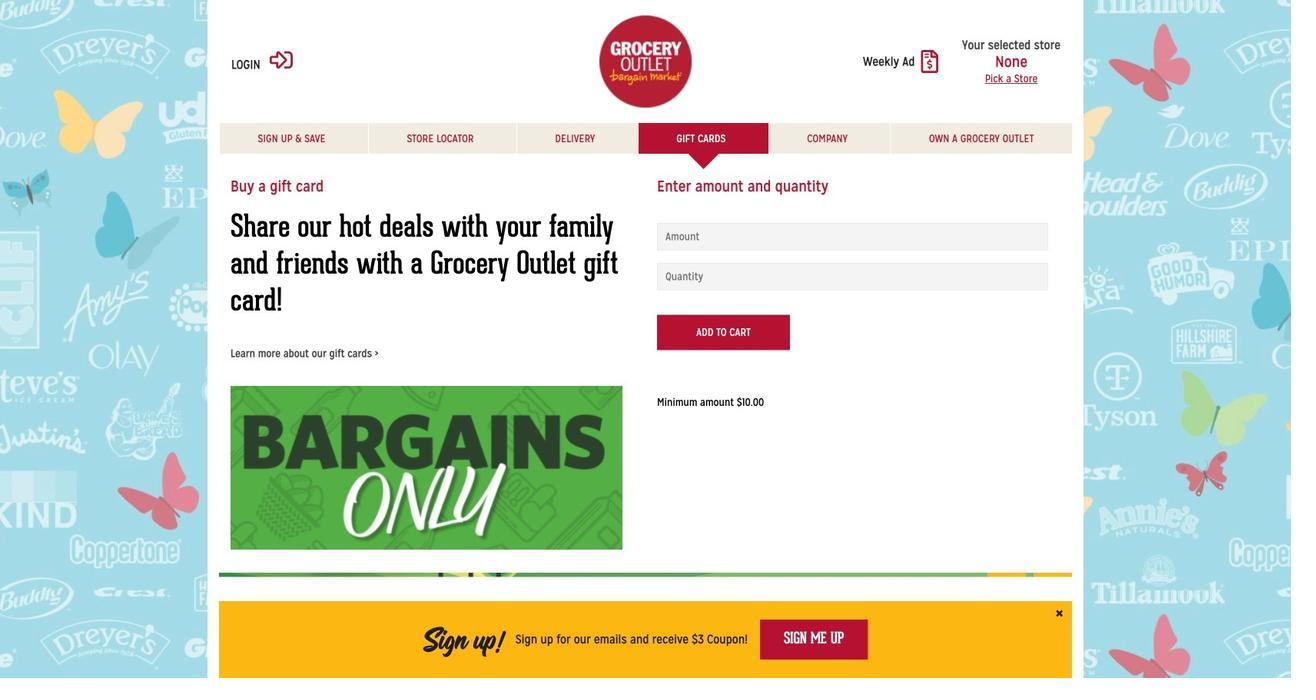 Task type: locate. For each thing, give the bounding box(es) containing it.
Quantity text field
[[657, 263, 1049, 290]]

navigation
[[219, 123, 1072, 573]]

None submit
[[657, 315, 790, 350]]

grocery outlet image
[[600, 15, 692, 108]]



Task type: describe. For each thing, give the bounding box(es) containing it.
sign in alt image
[[270, 48, 293, 71]]

bargains only image
[[231, 386, 623, 550]]

file invoice dollar image
[[921, 50, 939, 73]]

Amount text field
[[657, 223, 1049, 250]]



